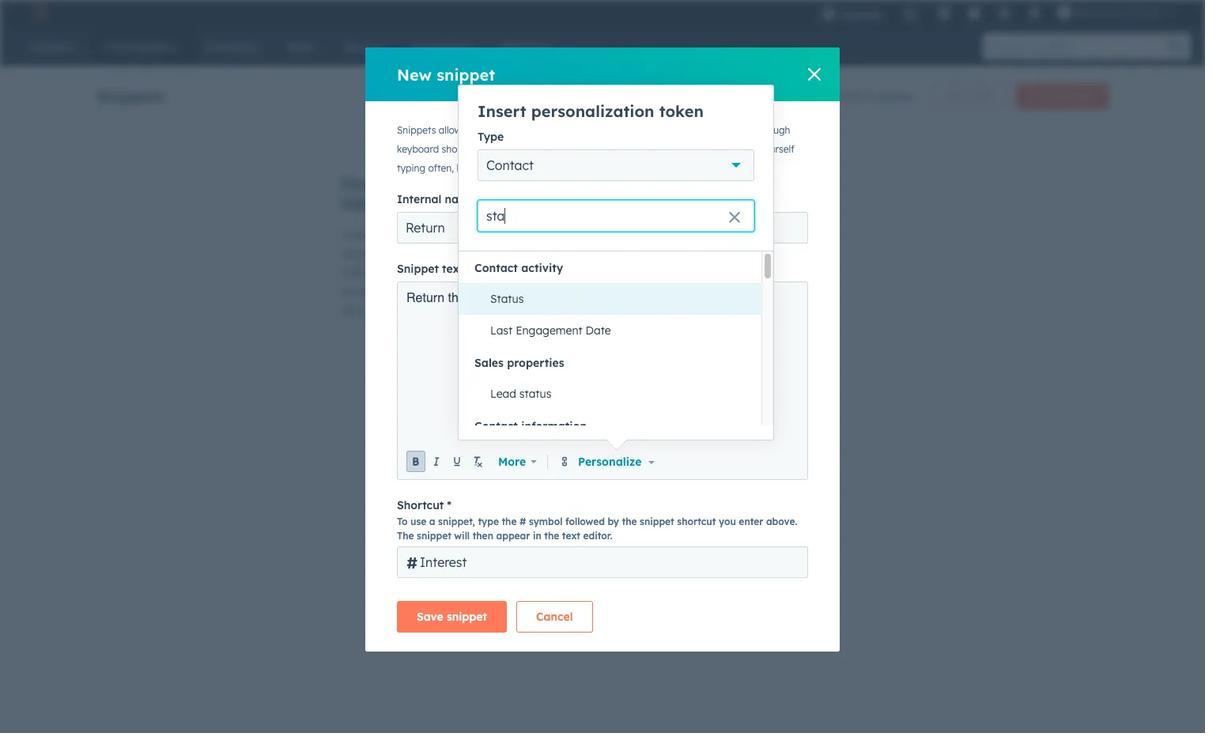 Task type: vqa. For each thing, say whether or not it's contained in the screenshot.
onboarding.steps.finalStep.title icon
no



Task type: describe. For each thing, give the bounding box(es) containing it.
create for create snippet
[[1030, 90, 1060, 102]]

and down logged
[[379, 285, 399, 299]]

access
[[689, 124, 719, 136]]

sta
[[491, 292, 508, 306]]

over.
[[472, 304, 496, 318]]

will
[[454, 530, 470, 542]]

0 of 5 created
[[840, 89, 913, 104]]

to right shortcuts
[[432, 228, 442, 242]]

above.
[[767, 516, 798, 528]]

settings link
[[989, 0, 1022, 25]]

save snippet button
[[397, 601, 507, 633]]

cancel
[[536, 610, 573, 624]]

and down without
[[449, 304, 469, 318]]

you inside "shortcut to use a snippet, type the # symbol followed by the snippet shortcut you enter above. the snippet will then appear in the text editor."
[[719, 516, 737, 528]]

marketplaces image
[[938, 7, 952, 21]]

to inside text field
[[505, 291, 516, 305]]

2 vertical spatial of
[[667, 143, 677, 155]]

log
[[402, 285, 418, 299]]

shortcut element
[[397, 547, 809, 578]]

menu containing apoptosis studios
[[813, 0, 1187, 31]]

0
[[840, 89, 847, 104]]

the right followed
[[622, 516, 637, 528]]

snippet text
[[397, 262, 464, 276]]

sender!
[[540, 291, 583, 305]]

and inside save time writing emails and taking notes
[[543, 173, 574, 193]]

return this email to the sender! now
[[407, 291, 613, 305]]

through
[[756, 124, 791, 136]]

can
[[670, 124, 686, 136]]

to right sent at the left top of the page
[[472, 247, 482, 261]]

calling icon image
[[904, 8, 918, 22]]

shortcuts.
[[442, 143, 486, 155]]

shortcut
[[397, 499, 444, 513]]

Merge tag popover body search field
[[478, 200, 755, 232]]

you left the can
[[651, 124, 667, 136]]

clear input image
[[729, 212, 741, 225]]

the down symbol
[[545, 530, 560, 542]]

token
[[660, 101, 704, 121]]

having
[[495, 285, 531, 299]]

followed
[[566, 516, 605, 528]]

0 vertical spatial in
[[397, 247, 406, 261]]

snippets for snippets allow you to create reusable blocks of text that you can access quickly through keyboard shortcuts. get started by entering a phrase or line of text that you find yourself typing often, like a greeting or meeting agenda.
[[397, 124, 436, 136]]

you up shortcuts. at the left of page
[[465, 124, 481, 136]]

notes inside save time writing emails and taking notes
[[398, 193, 441, 213]]

type
[[478, 130, 504, 144]]

find
[[739, 143, 757, 155]]

activity
[[522, 261, 564, 275]]

blocks
[[567, 124, 595, 136]]

save time writing emails and taking notes
[[342, 173, 574, 213]]

last engagement date
[[491, 324, 611, 338]]

over
[[423, 304, 446, 318]]

type inside create shortcuts to your most common responses in emails sent to prospects and notes logged in your crm. quickly send emails and log notes without having to type the same thing over and over.
[[548, 285, 571, 299]]

0 vertical spatial your
[[445, 228, 469, 242]]

contact information
[[475, 419, 587, 434]]

greeting
[[483, 162, 520, 174]]

list box containing contact activity
[[459, 252, 774, 734]]

properties
[[507, 356, 565, 370]]

the inside create shortcuts to your most common responses in emails sent to prospects and notes logged in your crm. quickly send emails and log notes without having to type the same thing over and over.
[[342, 304, 359, 318]]

1 horizontal spatial or
[[637, 143, 647, 155]]

0 vertical spatial that
[[630, 124, 648, 136]]

yourself
[[759, 143, 795, 155]]

new snippet
[[397, 64, 495, 84]]

# inside "shortcut to use a snippet, type the # symbol followed by the snippet shortcut you enter above. the snippet will then appear in the text editor."
[[520, 516, 527, 528]]

quickly
[[482, 266, 520, 280]]

phrase
[[604, 143, 635, 155]]

meeting
[[535, 162, 572, 174]]

settings image
[[998, 7, 1012, 21]]

tus inside contact activity list box
[[508, 292, 524, 306]]

to
[[397, 516, 408, 528]]

1 vertical spatial notes
[[342, 266, 371, 280]]

Search HubSpot search field
[[984, 33, 1177, 60]]

Internal name text field
[[397, 212, 809, 244]]

studios
[[1127, 6, 1163, 19]]

new folder button
[[932, 84, 1007, 109]]

tara schultz image
[[1058, 6, 1072, 20]]

contact for contact
[[487, 157, 534, 173]]

save snippet
[[417, 610, 487, 624]]

allow
[[439, 124, 462, 136]]

contact activity list box
[[459, 283, 762, 347]]

apoptosis
[[1076, 6, 1124, 19]]

insert personalization token
[[478, 101, 704, 121]]

last engagement date button
[[475, 315, 762, 347]]

dialog containing new snippet
[[366, 47, 840, 652]]

the up appear
[[502, 516, 517, 528]]

1 horizontal spatial that
[[699, 143, 718, 155]]

line
[[649, 143, 665, 155]]

of inside snippets banner
[[850, 89, 860, 104]]

emails inside save time writing emails and taking notes
[[487, 173, 538, 193]]

crm.
[[452, 266, 478, 280]]

taking
[[342, 193, 393, 213]]

cancel button
[[517, 601, 593, 633]]

snippet for create snippet
[[1063, 90, 1096, 102]]

email
[[471, 291, 502, 305]]

contact button
[[478, 150, 755, 181]]

editor.
[[584, 530, 613, 542]]

to inside the snippets allow you to create reusable blocks of text that you can access quickly through keyboard shortcuts. get started by entering a phrase or line of text that you find yourself typing often, like a greeting or meeting agenda.
[[484, 124, 493, 136]]

the
[[397, 530, 414, 542]]

symbol
[[529, 516, 563, 528]]

text down sent at the left top of the page
[[442, 262, 464, 276]]

notifications image
[[1028, 7, 1042, 21]]

sta
[[520, 387, 536, 401]]

apoptosis studios
[[1076, 6, 1163, 19]]

2 vertical spatial notes
[[421, 285, 450, 299]]

use
[[411, 516, 427, 528]]

none field containing contact activity
[[459, 181, 774, 734]]

2 horizontal spatial a
[[596, 143, 602, 155]]

sta tus
[[491, 292, 524, 306]]

then
[[473, 530, 494, 542]]

Type a word to use as a shortcut text field
[[397, 547, 809, 578]]

sales properties
[[475, 356, 565, 370]]

snippet,
[[438, 516, 475, 528]]

0 horizontal spatial or
[[523, 162, 532, 174]]

get
[[489, 143, 505, 155]]

snippets banner
[[97, 79, 1109, 109]]

create snippet
[[1030, 90, 1096, 102]]

folder
[[968, 90, 994, 102]]

5
[[863, 89, 870, 104]]

create snippet button
[[1017, 84, 1109, 109]]

in inside "shortcut to use a snippet, type the # symbol followed by the snippet shortcut you enter above. the snippet will then appear in the text editor."
[[533, 530, 542, 542]]

most
[[472, 228, 498, 242]]

contact for contact information
[[475, 419, 518, 434]]

snippet
[[397, 262, 439, 276]]

create
[[496, 124, 524, 136]]

snippets for snippets
[[97, 86, 165, 106]]

search image
[[1170, 40, 1184, 54]]

more
[[499, 455, 526, 469]]

by inside the snippets allow you to create reusable blocks of text that you can access quickly through keyboard shortcuts. get started by entering a phrase or line of text that you find yourself typing often, like a greeting or meeting agenda.
[[542, 143, 553, 155]]

1 vertical spatial your
[[425, 266, 449, 280]]

you left find in the right of the page
[[720, 143, 737, 155]]



Task type: locate. For each thing, give the bounding box(es) containing it.
create inside create shortcuts to your most common responses in emails sent to prospects and notes logged in your crm. quickly send emails and log notes without having to type the same thing over and over.
[[342, 228, 377, 242]]

information
[[522, 419, 587, 434]]

1 vertical spatial save
[[417, 610, 444, 624]]

notes
[[398, 193, 441, 213], [342, 266, 371, 280], [421, 285, 450, 299]]

0 vertical spatial contact
[[487, 157, 534, 173]]

typing
[[397, 162, 426, 174]]

tus down properties
[[536, 387, 552, 401]]

reusable
[[527, 124, 565, 136]]

help image
[[968, 7, 982, 21]]

snippet inside 'button'
[[447, 610, 487, 624]]

by down reusable at left
[[542, 143, 553, 155]]

2 vertical spatial emails
[[342, 285, 376, 299]]

0 horizontal spatial type
[[478, 516, 499, 528]]

new up keyboard
[[397, 64, 432, 84]]

0 vertical spatial type
[[548, 285, 571, 299]]

by up editor.
[[608, 516, 620, 528]]

in down symbol
[[533, 530, 542, 542]]

hubspot image
[[28, 3, 47, 22]]

create shortcuts to your most common responses in emails sent to prospects and notes logged in your crm. quickly send emails and log notes without having to type the same thing over and over.
[[342, 228, 571, 318]]

often,
[[428, 162, 454, 174]]

create inside 'button'
[[1030, 90, 1060, 102]]

time
[[385, 173, 421, 193]]

your up sent at the left top of the page
[[445, 228, 469, 242]]

logged
[[374, 266, 410, 280]]

type inside "shortcut to use a snippet, type the # symbol followed by the snippet shortcut you enter above. the snippet will then appear in the text editor."
[[478, 516, 499, 528]]

2 horizontal spatial of
[[850, 89, 860, 104]]

personalize button
[[575, 453, 658, 470]]

hubspot link
[[19, 3, 59, 22]]

0 vertical spatial a
[[596, 143, 602, 155]]

snippet inside 'button'
[[1063, 90, 1096, 102]]

1 horizontal spatial snippets
[[397, 124, 436, 136]]

1 vertical spatial tus
[[536, 387, 552, 401]]

common
[[501, 228, 547, 242]]

0 horizontal spatial create
[[342, 228, 377, 242]]

that
[[630, 124, 648, 136], [699, 143, 718, 155]]

1 horizontal spatial in
[[413, 266, 422, 280]]

calling icon button
[[898, 2, 924, 25]]

new inside button
[[945, 90, 965, 102]]

to down 'send'
[[534, 285, 544, 299]]

new left 'folder' on the right of page
[[945, 90, 965, 102]]

contact down 'started'
[[487, 157, 534, 173]]

text
[[610, 124, 627, 136], [679, 143, 697, 155], [442, 262, 464, 276], [562, 530, 581, 542]]

2 vertical spatial contact
[[475, 419, 518, 434]]

snippet for save snippet
[[447, 610, 487, 624]]

1 horizontal spatial #
[[520, 516, 527, 528]]

1 vertical spatial by
[[608, 516, 620, 528]]

notifications button
[[1022, 0, 1049, 25]]

snippet for new snippet
[[437, 64, 495, 84]]

0 vertical spatial create
[[1030, 90, 1060, 102]]

lead
[[491, 387, 517, 401]]

help button
[[962, 0, 989, 25]]

and left agenda.
[[543, 173, 574, 193]]

1 vertical spatial type
[[478, 516, 499, 528]]

text up phrase
[[610, 124, 627, 136]]

or
[[637, 143, 647, 155], [523, 162, 532, 174]]

1 horizontal spatial type
[[548, 285, 571, 299]]

of right line
[[667, 143, 677, 155]]

shortcut to use a snippet, type the # symbol followed by the snippet shortcut you enter above. the snippet will then appear in the text editor.
[[397, 499, 798, 542]]

tus right email
[[508, 292, 524, 306]]

by inside "shortcut to use a snippet, type the # symbol followed by the snippet shortcut you enter above. the snippet will then appear in the text editor."
[[608, 516, 620, 528]]

1 vertical spatial contact
[[475, 261, 518, 275]]

that up phrase
[[630, 124, 648, 136]]

in up log
[[413, 266, 422, 280]]

0 vertical spatial tus
[[508, 292, 524, 306]]

return
[[407, 291, 445, 305]]

emails up same
[[342, 285, 376, 299]]

save for save snippet
[[417, 610, 444, 624]]

0 vertical spatial emails
[[487, 173, 538, 193]]

of down personalization
[[598, 124, 607, 136]]

2 vertical spatial a
[[430, 516, 436, 528]]

lead sta tus
[[491, 387, 552, 401]]

contact for contact activity
[[475, 261, 518, 275]]

none text field containing return this email to the sender!
[[407, 290, 800, 448]]

0 horizontal spatial save
[[342, 173, 380, 193]]

and up 'send'
[[540, 247, 560, 261]]

0 horizontal spatial #
[[407, 553, 418, 573]]

contact down the lead
[[475, 419, 518, 434]]

1 horizontal spatial tus
[[536, 387, 552, 401]]

menu
[[813, 0, 1187, 31]]

to up get
[[484, 124, 493, 136]]

apoptosis studios button
[[1049, 0, 1187, 25]]

# inside shortcut element
[[407, 553, 418, 573]]

engagement
[[516, 324, 583, 338]]

None text field
[[407, 290, 800, 448]]

1 vertical spatial emails
[[410, 247, 443, 261]]

create up responses
[[342, 228, 377, 242]]

snippets inside banner
[[97, 86, 165, 106]]

0 vertical spatial by
[[542, 143, 553, 155]]

#
[[520, 516, 527, 528], [407, 553, 418, 573]]

1 horizontal spatial by
[[608, 516, 620, 528]]

0 horizontal spatial that
[[630, 124, 648, 136]]

contact activity
[[475, 261, 564, 275]]

insert
[[478, 101, 527, 121]]

1 vertical spatial create
[[342, 228, 377, 242]]

personalize
[[578, 455, 642, 469]]

0 vertical spatial of
[[850, 89, 860, 104]]

search button
[[1162, 33, 1192, 60]]

0 horizontal spatial snippets
[[97, 86, 165, 106]]

snippets
[[97, 86, 165, 106], [397, 124, 436, 136]]

0 vertical spatial #
[[520, 516, 527, 528]]

contact inside contact popup button
[[487, 157, 534, 173]]

quickly
[[722, 124, 753, 136]]

send
[[523, 266, 548, 280]]

close image
[[809, 68, 821, 81]]

a inside "shortcut to use a snippet, type the # symbol followed by the snippet shortcut you enter above. the snippet will then appear in the text editor."
[[430, 516, 436, 528]]

your up return
[[425, 266, 449, 280]]

that down access on the top of page
[[699, 143, 718, 155]]

save inside 'button'
[[417, 610, 444, 624]]

save inside save time writing emails and taking notes
[[342, 173, 380, 193]]

0 horizontal spatial of
[[598, 124, 607, 136]]

emails down 'started'
[[487, 173, 538, 193]]

sales
[[475, 356, 504, 370]]

contact
[[487, 157, 534, 173], [475, 261, 518, 275], [475, 419, 518, 434]]

list box
[[459, 252, 774, 734]]

0 vertical spatial snippets
[[97, 86, 165, 106]]

1 vertical spatial #
[[407, 553, 418, 573]]

writing
[[425, 173, 482, 193]]

1 vertical spatial in
[[413, 266, 422, 280]]

name
[[445, 192, 476, 207]]

0 vertical spatial save
[[342, 173, 380, 193]]

of left the "5"
[[850, 89, 860, 104]]

# down the in the left bottom of the page
[[407, 553, 418, 573]]

type down the activity
[[548, 285, 571, 299]]

notes up shortcuts
[[398, 193, 441, 213]]

1 horizontal spatial of
[[667, 143, 677, 155]]

without
[[453, 285, 492, 299]]

to
[[484, 124, 493, 136], [432, 228, 442, 242], [472, 247, 482, 261], [534, 285, 544, 299], [505, 291, 516, 305]]

agenda.
[[574, 162, 611, 174]]

or down 'started'
[[523, 162, 532, 174]]

0 horizontal spatial by
[[542, 143, 553, 155]]

in down shortcuts
[[397, 247, 406, 261]]

marketplaces button
[[928, 0, 962, 25]]

and
[[543, 173, 574, 193], [540, 247, 560, 261], [379, 285, 399, 299], [449, 304, 469, 318]]

internal name
[[397, 192, 476, 207]]

by
[[542, 143, 553, 155], [608, 516, 620, 528]]

None field
[[459, 181, 774, 734]]

to right email
[[505, 291, 516, 305]]

1 vertical spatial a
[[474, 162, 480, 174]]

create for create shortcuts to your most common responses in emails sent to prospects and notes logged in your crm. quickly send emails and log notes without having to type the same thing over and over.
[[342, 228, 377, 242]]

you
[[465, 124, 481, 136], [651, 124, 667, 136], [720, 143, 737, 155], [719, 516, 737, 528]]

2 vertical spatial in
[[533, 530, 542, 542]]

sent
[[447, 247, 469, 261]]

new for new snippet
[[397, 64, 432, 84]]

1 vertical spatial or
[[523, 162, 532, 174]]

the left same
[[342, 304, 359, 318]]

new
[[397, 64, 432, 84], [945, 90, 965, 102]]

0 horizontal spatial in
[[397, 247, 406, 261]]

1 horizontal spatial new
[[945, 90, 965, 102]]

a right the use
[[430, 516, 436, 528]]

1 vertical spatial of
[[598, 124, 607, 136]]

text down the can
[[679, 143, 697, 155]]

text inside "shortcut to use a snippet, type the # symbol followed by the snippet shortcut you enter above. the snippet will then appear in the text editor."
[[562, 530, 581, 542]]

shortcuts
[[380, 228, 428, 242]]

this
[[448, 291, 468, 305]]

the down 'send'
[[519, 291, 537, 305]]

0 horizontal spatial emails
[[342, 285, 376, 299]]

1 horizontal spatial a
[[474, 162, 480, 174]]

emails up the snippet text
[[410, 247, 443, 261]]

notes down responses
[[342, 266, 371, 280]]

a right like
[[474, 162, 480, 174]]

in
[[397, 247, 406, 261], [413, 266, 422, 280], [533, 530, 542, 542]]

a up agenda.
[[596, 143, 602, 155]]

0 horizontal spatial tus
[[508, 292, 524, 306]]

type up then at the bottom left of page
[[478, 516, 499, 528]]

notes up over
[[421, 285, 450, 299]]

2 horizontal spatial in
[[533, 530, 542, 542]]

enter
[[739, 516, 764, 528]]

like
[[457, 162, 472, 174]]

you left enter
[[719, 516, 737, 528]]

create down search hubspot search field
[[1030, 90, 1060, 102]]

or left line
[[637, 143, 647, 155]]

1 horizontal spatial save
[[417, 610, 444, 624]]

of
[[850, 89, 860, 104], [598, 124, 607, 136], [667, 143, 677, 155]]

keyboard
[[397, 143, 439, 155]]

1 vertical spatial new
[[945, 90, 965, 102]]

your
[[445, 228, 469, 242], [425, 266, 449, 280]]

0 vertical spatial or
[[637, 143, 647, 155]]

0 horizontal spatial new
[[397, 64, 432, 84]]

snippets inside the snippets allow you to create reusable blocks of text that you can access quickly through keyboard shortcuts. get started by entering a phrase or line of text that you find yourself typing often, like a greeting or meeting agenda.
[[397, 124, 436, 136]]

upgrade image
[[822, 7, 837, 21]]

0 vertical spatial notes
[[398, 193, 441, 213]]

save for save time writing emails and taking notes
[[342, 173, 380, 193]]

upgrade
[[840, 8, 884, 21]]

created
[[873, 89, 913, 104]]

1 horizontal spatial emails
[[410, 247, 443, 261]]

last
[[491, 324, 513, 338]]

appear
[[497, 530, 530, 542]]

the
[[519, 291, 537, 305], [342, 304, 359, 318], [502, 516, 517, 528], [622, 516, 637, 528], [545, 530, 560, 542]]

personalization
[[532, 101, 655, 121]]

# up appear
[[520, 516, 527, 528]]

snippets allow you to create reusable blocks of text that you can access quickly through keyboard shortcuts. get started by entering a phrase or line of text that you find yourself typing often, like a greeting or meeting agenda.
[[397, 124, 795, 174]]

same
[[362, 304, 390, 318]]

new inside 'dialog'
[[397, 64, 432, 84]]

1 horizontal spatial create
[[1030, 90, 1060, 102]]

entering
[[556, 143, 593, 155]]

1 vertical spatial that
[[699, 143, 718, 155]]

shortcut
[[678, 516, 716, 528]]

2 horizontal spatial emails
[[487, 173, 538, 193]]

thing
[[393, 304, 420, 318]]

1 vertical spatial snippets
[[397, 124, 436, 136]]

dialog
[[366, 47, 840, 652]]

contact up having
[[475, 261, 518, 275]]

tus
[[508, 292, 524, 306], [536, 387, 552, 401]]

0 vertical spatial new
[[397, 64, 432, 84]]

0 horizontal spatial a
[[430, 516, 436, 528]]

the inside text field
[[519, 291, 537, 305]]

new for new folder
[[945, 90, 965, 102]]

text down followed
[[562, 530, 581, 542]]



